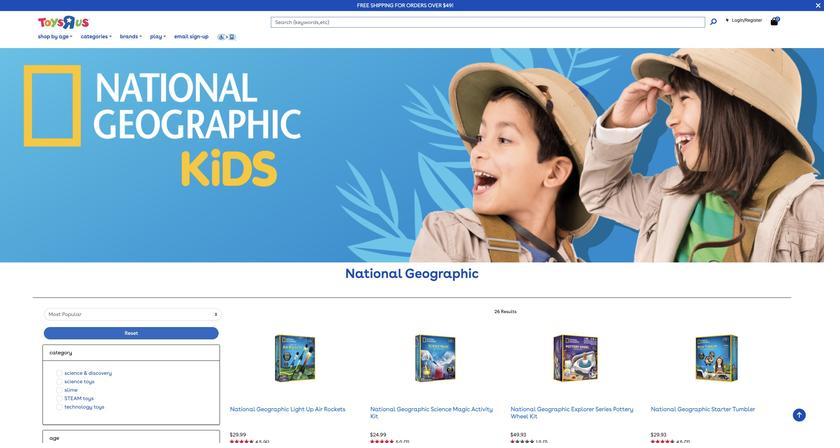 Task type: vqa. For each thing, say whether or not it's contained in the screenshot.
OUT OF STOCK button
no



Task type: describe. For each thing, give the bounding box(es) containing it.
national for national geographic light up air rockets
[[230, 406, 255, 413]]

science toys
[[64, 378, 94, 385]]

menu bar containing shop by age
[[34, 25, 824, 48]]

toys for science toys
[[84, 378, 94, 385]]

shipping
[[371, 2, 394, 8]]

$49!
[[443, 2, 454, 8]]

geographic for national geographic light up air rockets
[[257, 406, 289, 413]]

email sign-up
[[174, 33, 209, 40]]

product-tab tab panel
[[38, 308, 787, 443]]

age element
[[50, 434, 213, 442]]

national geographic science magic activity kit image
[[409, 326, 462, 391]]

0 link
[[771, 17, 784, 26]]

category
[[50, 349, 72, 356]]

geographic for national geographic explorer series pottery wheel kit
[[537, 406, 570, 413]]

technology
[[64, 404, 92, 410]]

science
[[431, 406, 451, 413]]

wheel
[[511, 413, 528, 420]]

national geographic explorer series pottery wheel kit
[[511, 406, 634, 420]]

national for national geographic
[[345, 266, 402, 281]]

email
[[174, 33, 189, 40]]

Enter Keyword or Item No. search field
[[271, 17, 705, 28]]

free
[[357, 2, 369, 8]]

sign-
[[190, 33, 202, 40]]

toys for steam toys
[[83, 395, 94, 401]]

login/register
[[732, 17, 762, 23]]

this icon serves as a link to download the essential accessibility assistive technology app for individuals with physical disabilities. it is featured as part of our commitment to diversity and inclusion. image
[[217, 33, 236, 41]]

for
[[395, 2, 405, 8]]

shop by age
[[38, 33, 69, 40]]

$29.93
[[651, 432, 667, 438]]

over
[[428, 2, 442, 8]]

shop by age button
[[34, 29, 77, 45]]

geographic for national geographic starter tumbler
[[678, 406, 710, 413]]

close button image
[[816, 2, 821, 9]]

series
[[596, 406, 612, 413]]

steam
[[64, 395, 82, 401]]

play
[[150, 33, 162, 40]]

national geographic starter tumbler image
[[689, 326, 743, 391]]

categories button
[[77, 29, 116, 45]]

technology toys
[[64, 404, 104, 410]]

slime
[[64, 387, 78, 393]]

discovery
[[89, 370, 112, 376]]

national for national geographic science magic activity kit
[[371, 406, 396, 413]]

science for science toys
[[64, 378, 82, 385]]

national geographic science magic activity kit
[[371, 406, 493, 420]]

play button
[[146, 29, 170, 45]]

explorer
[[571, 406, 594, 413]]

shopping bag image
[[771, 18, 778, 25]]

geographic for national geographic
[[405, 266, 479, 281]]

login/register button
[[725, 17, 762, 23]]

toys for technology toys
[[94, 404, 104, 410]]

science & discovery
[[64, 370, 112, 376]]

brands button
[[116, 29, 146, 45]]

national for national geographic starter tumbler
[[651, 406, 676, 413]]

toys r us image
[[38, 15, 90, 30]]

national geographic main content
[[0, 48, 824, 443]]

national geographic starter tumbler link
[[651, 406, 755, 413]]

26 results
[[495, 309, 517, 314]]

science toys button
[[54, 377, 96, 386]]



Task type: locate. For each thing, give the bounding box(es) containing it.
science up science toys button
[[64, 370, 82, 376]]

tumbler
[[733, 406, 755, 413]]

1 horizontal spatial kit
[[530, 413, 538, 420]]

None search field
[[271, 17, 717, 28]]

brands
[[120, 33, 138, 40]]

steam toys button
[[54, 394, 96, 403]]

categories
[[81, 33, 108, 40]]

geographic for national geographic science magic activity kit
[[397, 406, 429, 413]]

age
[[59, 33, 69, 40], [50, 435, 59, 441]]

26
[[495, 309, 500, 314]]

toys
[[84, 378, 94, 385], [83, 395, 94, 401], [94, 404, 104, 410]]

geographic
[[405, 266, 479, 281], [257, 406, 289, 413], [397, 406, 429, 413], [537, 406, 570, 413], [678, 406, 710, 413]]

2 vertical spatial toys
[[94, 404, 104, 410]]

slime button
[[54, 386, 79, 394]]

toys up technology toys
[[83, 395, 94, 401]]

pottery
[[613, 406, 634, 413]]

1 vertical spatial toys
[[83, 395, 94, 401]]

age inside dropdown button
[[59, 33, 69, 40]]

0 horizontal spatial kit
[[371, 413, 378, 420]]

kit inside national geographic explorer series pottery wheel kit
[[530, 413, 538, 420]]

1 kit from the left
[[371, 413, 378, 420]]

$29.99
[[230, 432, 246, 438]]

up
[[306, 406, 314, 413]]

2 kit from the left
[[530, 413, 538, 420]]

science & discovery button
[[54, 369, 114, 377]]

technology toys button
[[54, 403, 106, 411]]

national inside national geographic science magic activity kit
[[371, 406, 396, 413]]

0
[[777, 17, 779, 21]]

age inside product-tab tab panel
[[50, 435, 59, 441]]

toys right technology
[[94, 404, 104, 410]]

magic
[[453, 406, 470, 413]]

$24.99
[[370, 432, 386, 438]]

national geographic explorer series pottery wheel kit image
[[549, 326, 603, 391]]

orders
[[406, 2, 427, 8]]

email sign-up link
[[170, 29, 213, 45]]

shop
[[38, 33, 50, 40]]

geographic inside national geographic science magic activity kit
[[397, 406, 429, 413]]

free shipping for orders over $49! link
[[357, 2, 454, 8]]

national inside national geographic explorer series pottery wheel kit
[[511, 406, 536, 413]]

by
[[51, 33, 58, 40]]

kit up $24.99 in the bottom of the page
[[371, 413, 378, 420]]

national
[[345, 266, 402, 281], [230, 406, 255, 413], [371, 406, 396, 413], [511, 406, 536, 413], [651, 406, 676, 413]]

1 science from the top
[[64, 370, 82, 376]]

0 vertical spatial toys
[[84, 378, 94, 385]]

national geographic light up air rockets link
[[230, 406, 345, 413]]

kit
[[371, 413, 378, 420], [530, 413, 538, 420]]

national geographic explorer series pottery wheel kit link
[[511, 406, 634, 420]]

steam toys
[[64, 395, 94, 401]]

0 vertical spatial age
[[59, 33, 69, 40]]

results
[[501, 309, 517, 314]]

up
[[202, 33, 209, 40]]

science for science & discovery
[[64, 370, 82, 376]]

national geographic science magic activity kit link
[[371, 406, 493, 420]]

rockets
[[324, 406, 345, 413]]

$49.93
[[511, 432, 526, 438]]

1 vertical spatial age
[[50, 435, 59, 441]]

geographic inside national geographic explorer series pottery wheel kit
[[537, 406, 570, 413]]

kit inside national geographic science magic activity kit
[[371, 413, 378, 420]]

category element
[[50, 349, 213, 357]]

national geographic light up air rockets
[[230, 406, 345, 413]]

science up slime
[[64, 378, 82, 385]]

2 science from the top
[[64, 378, 82, 385]]

national geographic light up air rockets image
[[268, 326, 322, 391]]

free shipping for orders over $49!
[[357, 2, 454, 8]]

reset button
[[44, 327, 219, 339]]

reset
[[125, 330, 138, 336]]

air
[[315, 406, 323, 413]]

national geographic starter tumbler
[[651, 406, 755, 413]]

&
[[84, 370, 87, 376]]

starter
[[712, 406, 731, 413]]

menu bar
[[34, 25, 824, 48]]

activity
[[471, 406, 493, 413]]

toys down the science & discovery at the bottom left of the page
[[84, 378, 94, 385]]

national for national geographic explorer series pottery wheel kit
[[511, 406, 536, 413]]

kit right wheel
[[530, 413, 538, 420]]

1 vertical spatial science
[[64, 378, 82, 385]]

0 vertical spatial science
[[64, 370, 82, 376]]

light
[[291, 406, 305, 413]]

science
[[64, 370, 82, 376], [64, 378, 82, 385]]

national geographic
[[345, 266, 479, 281]]



